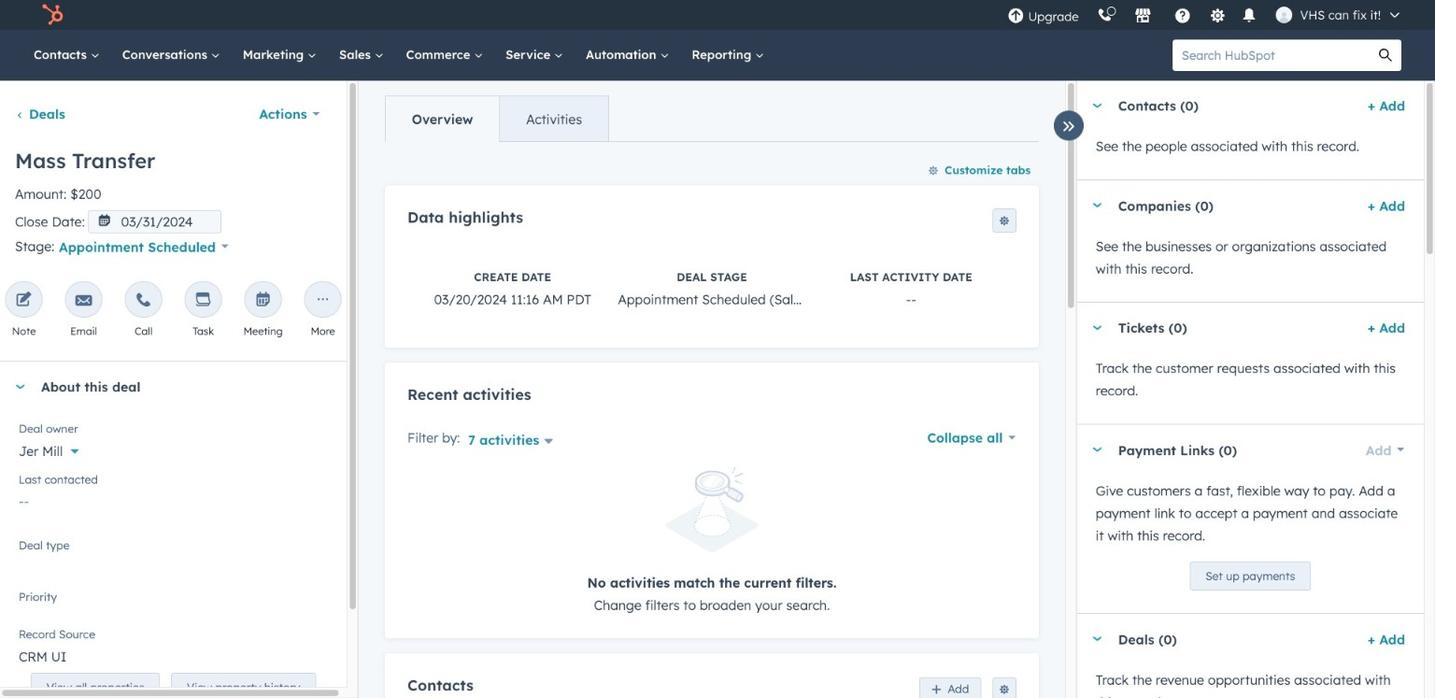Task type: locate. For each thing, give the bounding box(es) containing it.
2 vertical spatial caret image
[[1092, 637, 1103, 641]]

caret image
[[1092, 103, 1103, 108], [15, 384, 26, 389], [1092, 448, 1103, 452]]

call image
[[135, 292, 152, 310]]

menu
[[999, 0, 1413, 30]]

caret image
[[1092, 203, 1103, 208], [1092, 325, 1103, 330], [1092, 637, 1103, 641]]

email image
[[75, 292, 92, 310]]

-- text field
[[19, 484, 328, 514]]

more image
[[315, 292, 331, 310]]

0 vertical spatial caret image
[[1092, 103, 1103, 108]]

navigation
[[385, 95, 609, 142]]

alert
[[407, 467, 1017, 616]]

2 caret image from the top
[[1092, 325, 1103, 330]]

3 caret image from the top
[[1092, 637, 1103, 641]]

MM/DD/YYYY text field
[[89, 210, 221, 233]]

Search HubSpot search field
[[1173, 39, 1370, 71]]

1 vertical spatial caret image
[[15, 384, 26, 389]]

1 vertical spatial caret image
[[1092, 325, 1103, 330]]

1 caret image from the top
[[1092, 203, 1103, 208]]

jacob simon image
[[1276, 7, 1293, 23]]

0 vertical spatial caret image
[[1092, 203, 1103, 208]]



Task type: describe. For each thing, give the bounding box(es) containing it.
meeting image
[[255, 292, 272, 310]]

marketplaces image
[[1135, 8, 1152, 25]]

task image
[[195, 292, 212, 310]]

note image
[[16, 292, 32, 310]]

2 vertical spatial caret image
[[1092, 448, 1103, 452]]



Task type: vqa. For each thing, say whether or not it's contained in the screenshot.
bottom THE MORE
no



